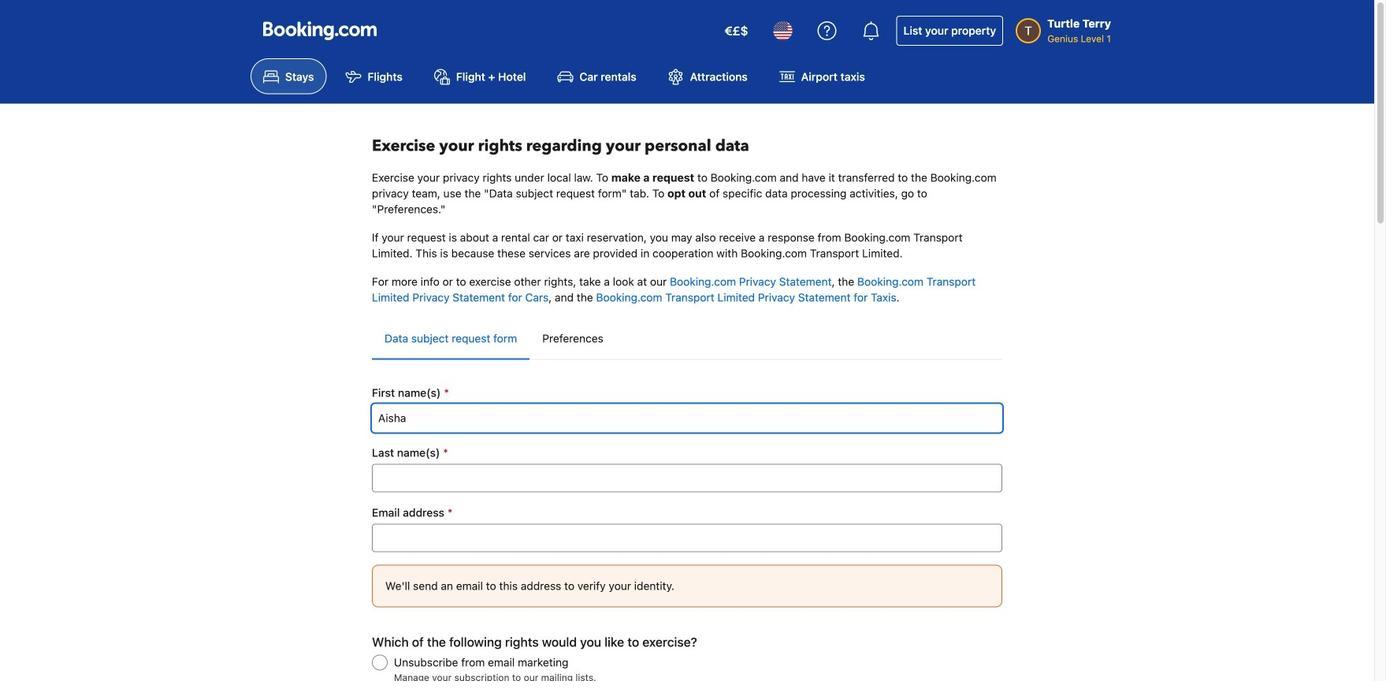 Task type: locate. For each thing, give the bounding box(es) containing it.
None field
[[372, 404, 1003, 432], [372, 464, 1003, 492], [372, 404, 1003, 432], [372, 464, 1003, 492]]

None email field
[[372, 524, 1003, 552]]

tab list
[[372, 318, 1003, 360]]



Task type: describe. For each thing, give the bounding box(es) containing it.
booking.com online hotel reservations image
[[263, 21, 377, 40]]



Task type: vqa. For each thing, say whether or not it's contained in the screenshot.
get
no



